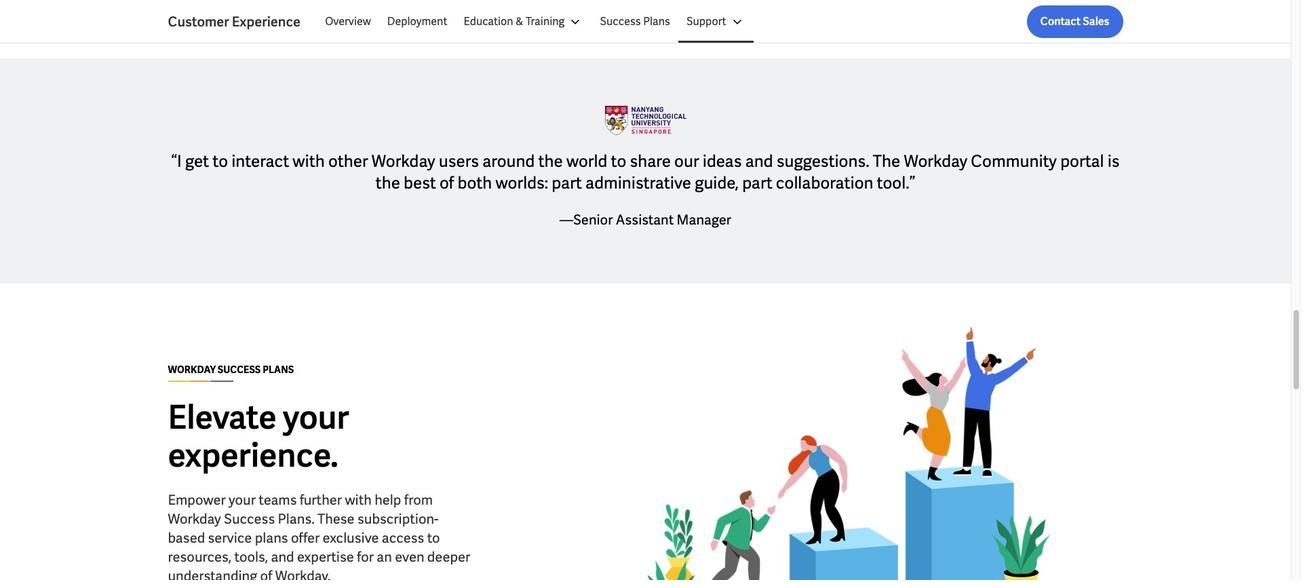 Task type: describe. For each thing, give the bounding box(es) containing it.
around
[[482, 150, 535, 171]]

plans
[[263, 364, 294, 376]]

menu containing overview
[[317, 5, 753, 38]]

our
[[674, 150, 699, 171]]

customer experience link
[[168, 12, 317, 31]]

customer
[[168, 13, 229, 31]]

experience
[[232, 13, 301, 31]]

your for teams
[[229, 491, 256, 509]]

education & training button
[[456, 5, 592, 38]]

plans
[[255, 529, 288, 547]]

list containing overview
[[317, 5, 1123, 38]]

elevate your experience.
[[168, 396, 349, 476]]

interact
[[231, 150, 289, 171]]

plans.
[[278, 510, 315, 528]]

teams
[[259, 491, 297, 509]]

community portal
[[971, 150, 1104, 171]]

ideas
[[703, 150, 742, 171]]

2 horizontal spatial to
[[611, 150, 626, 171]]

empower
[[168, 491, 226, 509]]

administrative
[[585, 172, 691, 193]]

success plans link
[[592, 5, 678, 38]]

plans
[[643, 14, 670, 28]]

your for experience.
[[283, 396, 349, 438]]

2 horizontal spatial workday
[[904, 150, 967, 171]]

'' image
[[494, 0, 1123, 15]]

best
[[404, 172, 436, 193]]

workday success plans
[[168, 364, 294, 376]]

with for other
[[293, 150, 325, 171]]

users
[[439, 150, 479, 171]]

manager
[[677, 211, 731, 228]]

tools,
[[234, 548, 268, 566]]

suggestions.
[[777, 150, 869, 171]]

worlds:
[[496, 172, 548, 193]]

is
[[1108, 150, 1120, 171]]

&
[[516, 14, 523, 28]]

workday inside 'empower your teams further with help from workday success plans. these subscription- based service plans offer exclusive access to resources, tools, and expertise for an even deeper understanding of workday.'
[[168, 510, 221, 528]]

further
[[300, 491, 342, 509]]

overview link
[[317, 5, 379, 38]]

success inside 'empower your teams further with help from workday success plans. these subscription- based service plans offer exclusive access to resources, tools, and expertise for an even deeper understanding of workday.'
[[224, 510, 275, 528]]

subscription-
[[357, 510, 438, 528]]

guide,
[[695, 172, 739, 193]]

with for help
[[345, 491, 372, 509]]

nanyang technological university singapore image
[[605, 102, 686, 140]]

get
[[185, 150, 209, 171]]

1 horizontal spatial the
[[538, 150, 563, 171]]

even
[[395, 548, 424, 566]]

"i get to interact with other workday users around the world to share our ideas and suggestions. the workday community portal is the best of both worlds: part administrative guide, part collaboration tool."
[[171, 150, 1120, 193]]

2 part from the left
[[742, 172, 772, 193]]

experience.
[[168, 434, 338, 476]]

contact sales link
[[1027, 5, 1123, 38]]



Task type: locate. For each thing, give the bounding box(es) containing it.
success
[[600, 14, 641, 28], [224, 510, 275, 528]]

of inside 'empower your teams further with help from workday success plans. these subscription- based service plans offer exclusive access to resources, tools, and expertise for an even deeper understanding of workday.'
[[260, 567, 272, 580]]

0 vertical spatial success
[[600, 14, 641, 28]]

1 vertical spatial of
[[260, 567, 272, 580]]

service
[[208, 529, 252, 547]]

and
[[745, 150, 773, 171], [271, 548, 294, 566]]

with inside 'empower your teams further with help from workday success plans. these subscription- based service plans offer exclusive access to resources, tools, and expertise for an even deeper understanding of workday.'
[[345, 491, 372, 509]]

1 vertical spatial and
[[271, 548, 294, 566]]

empower your teams further with help from workday success plans. these subscription- based service plans offer exclusive access to resources, tools, and expertise for an even deeper understanding of workday.
[[168, 491, 470, 580]]

workday up best
[[372, 150, 435, 171]]

the
[[538, 150, 563, 171], [376, 172, 400, 193]]

offer
[[291, 529, 320, 547]]

of down tools,
[[260, 567, 272, 580]]

these
[[318, 510, 355, 528]]

0 vertical spatial with
[[293, 150, 325, 171]]

1 vertical spatial your
[[229, 491, 256, 509]]

assistant
[[616, 211, 674, 228]]

the up the worlds:
[[538, 150, 563, 171]]

tool."
[[877, 172, 915, 193]]

with left other
[[293, 150, 325, 171]]

from
[[404, 491, 433, 509]]

your inside 'empower your teams further with help from workday success plans. these subscription- based service plans offer exclusive access to resources, tools, and expertise for an even deeper understanding of workday.'
[[229, 491, 256, 509]]

0 horizontal spatial workday
[[168, 510, 221, 528]]

part down world
[[552, 172, 582, 193]]

success inside success plans link
[[600, 14, 641, 28]]

1 horizontal spatial with
[[345, 491, 372, 509]]

success up service
[[224, 510, 275, 528]]

0 vertical spatial the
[[538, 150, 563, 171]]

0 horizontal spatial to
[[213, 150, 228, 171]]

list
[[317, 5, 1123, 38]]

0 horizontal spatial success
[[224, 510, 275, 528]]

and down plans
[[271, 548, 294, 566]]

overview
[[325, 14, 371, 28]]

world
[[566, 150, 607, 171]]

workday
[[168, 364, 216, 376]]

1 horizontal spatial of
[[440, 172, 454, 193]]

1 vertical spatial success
[[224, 510, 275, 528]]

with
[[293, 150, 325, 171], [345, 491, 372, 509]]

other
[[328, 150, 368, 171]]

of
[[440, 172, 454, 193], [260, 567, 272, 580]]

understanding
[[168, 567, 257, 580]]

resources,
[[168, 548, 231, 566]]

with up these
[[345, 491, 372, 509]]

workday down empower
[[168, 510, 221, 528]]

education & training
[[464, 14, 565, 28]]

1 horizontal spatial workday
[[372, 150, 435, 171]]

help
[[375, 491, 401, 509]]

contact
[[1040, 14, 1081, 28]]

with inside "i get to interact with other workday users around the world to share our ideas and suggestions. the workday community portal is the best of both worlds: part administrative guide, part collaboration tool."
[[293, 150, 325, 171]]

deeper
[[427, 548, 470, 566]]

an
[[377, 548, 392, 566]]

based
[[168, 529, 205, 547]]

support button
[[678, 5, 753, 38]]

to up deeper
[[427, 529, 440, 547]]

to
[[213, 150, 228, 171], [611, 150, 626, 171], [427, 529, 440, 547]]

0 horizontal spatial the
[[376, 172, 400, 193]]

to inside 'empower your teams further with help from workday success plans. these subscription- based service plans offer exclusive access to resources, tools, and expertise for an even deeper understanding of workday.'
[[427, 529, 440, 547]]

and inside 'empower your teams further with help from workday success plans. these subscription- based service plans offer exclusive access to resources, tools, and expertise for an even deeper understanding of workday.'
[[271, 548, 294, 566]]

1 vertical spatial the
[[376, 172, 400, 193]]

—senior
[[560, 211, 613, 228]]

deployment
[[387, 14, 447, 28]]

to up administrative
[[611, 150, 626, 171]]

education
[[464, 14, 513, 28]]

of inside "i get to interact with other workday users around the world to share our ideas and suggestions. the workday community portal is the best of both worlds: part administrative guide, part collaboration tool."
[[440, 172, 454, 193]]

1 vertical spatial with
[[345, 491, 372, 509]]

access
[[382, 529, 424, 547]]

workday up tool."
[[904, 150, 967, 171]]

part
[[552, 172, 582, 193], [742, 172, 772, 193]]

collaboration
[[776, 172, 873, 193]]

0 horizontal spatial with
[[293, 150, 325, 171]]

expertise
[[297, 548, 354, 566]]

workday
[[372, 150, 435, 171], [904, 150, 967, 171], [168, 510, 221, 528]]

menu
[[317, 5, 753, 38]]

deployment link
[[379, 5, 456, 38]]

training
[[526, 14, 565, 28]]

and right ideas
[[745, 150, 773, 171]]

1 horizontal spatial your
[[283, 396, 349, 438]]

0 horizontal spatial your
[[229, 491, 256, 509]]

to right get
[[213, 150, 228, 171]]

1 horizontal spatial to
[[427, 529, 440, 547]]

and inside "i get to interact with other workday users around the world to share our ideas and suggestions. the workday community portal is the best of both worlds: part administrative guide, part collaboration tool."
[[745, 150, 773, 171]]

your
[[283, 396, 349, 438], [229, 491, 256, 509]]

success plans
[[600, 14, 670, 28]]

your down plans
[[283, 396, 349, 438]]

part right guide,
[[742, 172, 772, 193]]

1 horizontal spatial part
[[742, 172, 772, 193]]

share
[[630, 150, 671, 171]]

0 vertical spatial of
[[440, 172, 454, 193]]

0 horizontal spatial part
[[552, 172, 582, 193]]

"i
[[171, 150, 182, 171]]

0 horizontal spatial of
[[260, 567, 272, 580]]

—senior assistant manager
[[560, 211, 731, 228]]

exclusive
[[323, 529, 379, 547]]

both
[[458, 172, 492, 193]]

your inside elevate your experience.
[[283, 396, 349, 438]]

sales
[[1083, 14, 1109, 28]]

contact sales
[[1040, 14, 1109, 28]]

of down users
[[440, 172, 454, 193]]

the left best
[[376, 172, 400, 193]]

support
[[686, 14, 726, 28]]

0 vertical spatial your
[[283, 396, 349, 438]]

1 part from the left
[[552, 172, 582, 193]]

0 vertical spatial and
[[745, 150, 773, 171]]

success
[[218, 364, 261, 376]]

the
[[873, 150, 900, 171]]

your left the 'teams'
[[229, 491, 256, 509]]

1 horizontal spatial success
[[600, 14, 641, 28]]

1 horizontal spatial and
[[745, 150, 773, 171]]

customer experience
[[168, 13, 301, 31]]

0 horizontal spatial and
[[271, 548, 294, 566]]

workday.
[[275, 567, 330, 580]]

success left plans
[[600, 14, 641, 28]]

elevate
[[168, 396, 276, 438]]

for
[[357, 548, 374, 566]]

illustration of woman jumping on springboard chart. image
[[575, 305, 1123, 580]]



Task type: vqa. For each thing, say whether or not it's contained in the screenshot.
the bottom Investor
no



